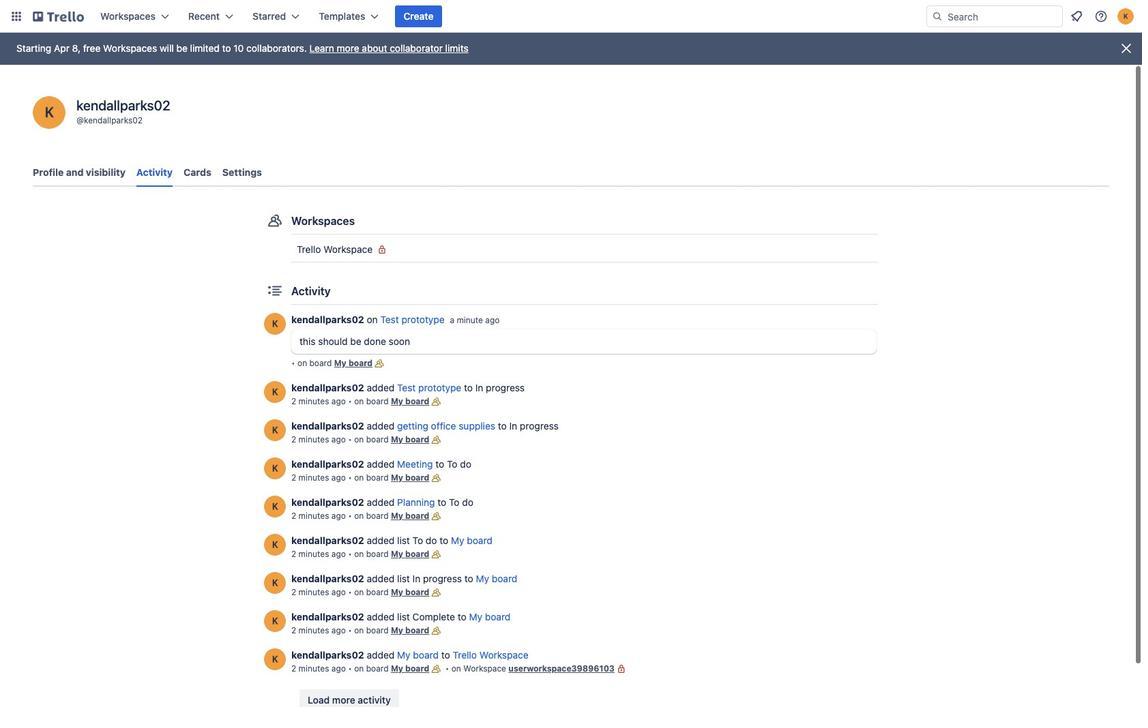Task type: describe. For each thing, give the bounding box(es) containing it.
about
[[362, 42, 387, 54]]

kendallparks02 (kendallparks02) image for kendallparks02 added list to do to my board
[[264, 534, 286, 556]]

prototype for a
[[402, 314, 445, 326]]

on down kendallparks02 added meeting to to do
[[354, 473, 364, 483]]

on down kendallparks02 added list complete to my board
[[354, 626, 364, 636]]

kendallparks02 for kendallparks02 added list in progress to my board
[[291, 573, 364, 585]]

added for kendallparks02 added meeting to to do
[[367, 459, 395, 470]]

search image
[[932, 11, 943, 22]]

activity
[[358, 695, 391, 706]]

on up done
[[367, 314, 378, 326]]

ago for all members of the workspace can see and edit this board. icon under complete
[[332, 626, 346, 636]]

cards
[[184, 167, 211, 178]]

on up load more activity link
[[354, 664, 364, 674]]

a
[[450, 315, 454, 326]]

1 vertical spatial in
[[509, 420, 517, 432]]

1 vertical spatial trello workspace link
[[453, 650, 529, 661]]

on down kendallparks02 added list in progress to my board
[[354, 588, 364, 598]]

8 2 from the top
[[291, 664, 296, 674]]

kendallparks02 for kendallparks02 added list to do to my board
[[291, 535, 364, 547]]

kendallparks02 @ kendallparks02
[[76, 98, 170, 126]]

1 vertical spatial workspaces
[[103, 42, 157, 54]]

limited
[[190, 42, 220, 54]]

0 vertical spatial workspace
[[324, 244, 373, 255]]

kendallparks02 on test prototype a minute ago
[[291, 314, 500, 326]]

soon
[[389, 336, 410, 347]]

all members of the workspace can see and edit this board. image down done
[[373, 357, 386, 371]]

• on workspace userworkspace39896103
[[443, 664, 615, 674]]

do for kendallparks02 added planning to to do
[[462, 497, 474, 508]]

ago for all members of the workspace can see and edit this board. image for kendallparks02 added list in progress to my board
[[332, 588, 346, 598]]

ago for all members of the workspace can see and edit this board. icon related to getting
[[332, 435, 346, 445]]

a minute ago link
[[450, 315, 500, 326]]

load
[[308, 695, 330, 706]]

supplies
[[459, 420, 495, 432]]

all members of the workspace can see and edit this board. image for kendallparks02 added list to do to my board
[[429, 548, 443, 562]]

1 vertical spatial trello
[[453, 650, 477, 661]]

limits
[[445, 42, 469, 54]]

learn more about collaborator limits link
[[310, 42, 469, 54]]

4 minutes from the top
[[299, 511, 329, 521]]

collaborator
[[390, 42, 443, 54]]

1 vertical spatial activity
[[291, 285, 331, 298]]

all members of the workspace can see and edit this board. image for kendallparks02 added list in progress to my board
[[429, 586, 443, 600]]

kendallparks02 (kendallparks02) image for kendallparks02 added getting office supplies to in progress
[[264, 420, 286, 442]]

2 minutes ago link for kendallparks02 added getting office supplies to in progress
[[291, 435, 346, 445]]

on down kendallparks02 added list to do to my board
[[354, 549, 364, 560]]

1 2 from the top
[[291, 396, 296, 407]]

test for on
[[380, 314, 399, 326]]

settings
[[222, 167, 262, 178]]

on up kendallparks02 added meeting to to do
[[354, 435, 364, 445]]

0 horizontal spatial trello
[[297, 244, 321, 255]]

2 vertical spatial progress
[[423, 573, 462, 585]]

all members of the workspace can see and edit this board. image for getting
[[429, 433, 443, 447]]

kendallparks02 added list in progress to my board
[[291, 573, 518, 585]]

2 vertical spatial to
[[413, 535, 423, 547]]

create
[[404, 10, 434, 22]]

done
[[364, 336, 386, 347]]

kendallparks02 inside kendallparks02 @ kendallparks02
[[84, 115, 143, 126]]

added for kendallparks02 added my board to trello workspace
[[367, 650, 395, 661]]

1 vertical spatial progress
[[520, 420, 559, 432]]

load more activity link
[[300, 690, 399, 708]]

1 vertical spatial be
[[350, 336, 361, 347]]

6 2 from the top
[[291, 588, 296, 598]]

2 vertical spatial do
[[426, 535, 437, 547]]

trello workspace
[[297, 244, 373, 255]]

load more activity
[[308, 695, 391, 706]]

kendallparks02 for kendallparks02 @ kendallparks02
[[76, 98, 170, 113]]

test for added
[[397, 382, 416, 394]]

kendallparks02 for kendallparks02 added my board to trello workspace
[[291, 650, 364, 661]]

learn
[[310, 42, 334, 54]]

3 2 from the top
[[291, 473, 296, 483]]

kendallparks02 added meeting to to do
[[291, 459, 471, 470]]

to for kendallparks02 added planning to to do
[[449, 497, 460, 508]]

kendallparks02 added test prototype to in progress
[[291, 382, 525, 394]]

2 vertical spatial workspaces
[[291, 215, 355, 227]]

5 minutes from the top
[[299, 549, 329, 560]]

ago for all members of the workspace can see and edit this board. icon related to planning
[[332, 511, 346, 521]]

2 minutes ago link for kendallparks02 added meeting to to do
[[291, 473, 346, 483]]

4 2 from the top
[[291, 511, 296, 521]]

this workspace is private. it's not indexed or visible to those outside the workspace. image
[[615, 663, 628, 676]]

5 2 minutes ago • on board my board from the top
[[291, 549, 429, 560]]

primary element
[[0, 0, 1142, 33]]

6 2 minutes ago • on board my board from the top
[[291, 588, 429, 598]]

3 minutes from the top
[[299, 473, 329, 483]]

Search field
[[943, 6, 1062, 27]]

2 minutes from the top
[[299, 435, 329, 445]]

meeting
[[397, 459, 433, 470]]

recent button
[[180, 5, 242, 27]]

planning link
[[397, 497, 435, 508]]

getting
[[397, 420, 428, 432]]

1 2 minutes ago • on board my board from the top
[[291, 396, 429, 407]]

free
[[83, 42, 101, 54]]

0 vertical spatial be
[[176, 42, 188, 54]]

all members of the workspace can see and edit this board. image for to
[[429, 663, 443, 676]]

kendallparks02 for kendallparks02 added meeting to to do
[[291, 459, 364, 470]]

kendallparks02 (kendallparks02) image for kendallparks02 added list in progress to my board
[[264, 573, 286, 594]]

@
[[76, 115, 84, 126]]

starred
[[253, 10, 286, 22]]

getting office supplies link
[[397, 420, 495, 432]]

profile and visibility
[[33, 167, 126, 178]]

ago for all members of the workspace can see and edit this board. image corresponding to to in progress
[[332, 396, 346, 407]]

0 vertical spatial more
[[337, 42, 359, 54]]

kendallparks02 added list complete to my board
[[291, 611, 511, 623]]



Task type: vqa. For each thing, say whether or not it's contained in the screenshot.


Task type: locate. For each thing, give the bounding box(es) containing it.
1 vertical spatial workspace
[[480, 650, 529, 661]]

added for kendallparks02 added list in progress to my board
[[367, 573, 395, 585]]

added for kendallparks02 added list to do to my board
[[367, 535, 395, 547]]

test
[[380, 314, 399, 326], [397, 382, 416, 394]]

minutes
[[299, 396, 329, 407], [299, 435, 329, 445], [299, 473, 329, 483], [299, 511, 329, 521], [299, 549, 329, 560], [299, 588, 329, 598], [299, 626, 329, 636], [299, 664, 329, 674]]

in right supplies
[[509, 420, 517, 432]]

6 minutes from the top
[[299, 588, 329, 598]]

2 vertical spatial list
[[397, 611, 410, 623]]

all members of the workspace can see and edit this board. image down complete
[[429, 624, 443, 638]]

ago down kendallparks02 added meeting to to do
[[332, 473, 346, 483]]

ago up load more activity link
[[332, 664, 346, 674]]

added for kendallparks02 added getting office supplies to in progress
[[367, 420, 395, 432]]

kendallparks02 (kendallparks02) image for kendallparks02 added list complete to my board
[[264, 611, 286, 633]]

on down • on board my board on the left bottom of page
[[354, 396, 364, 407]]

test prototype link
[[380, 314, 445, 326], [397, 382, 461, 394]]

profile
[[33, 167, 64, 178]]

2 2 from the top
[[291, 435, 296, 445]]

2 minutes ago • on board my board
[[291, 396, 429, 407], [291, 435, 429, 445], [291, 473, 429, 483], [291, 511, 429, 521], [291, 549, 429, 560], [291, 588, 429, 598], [291, 626, 429, 636], [291, 664, 429, 674]]

0 vertical spatial workspaces
[[100, 10, 156, 22]]

profile and visibility link
[[33, 160, 126, 185]]

4 2 minutes ago link from the top
[[291, 511, 346, 521]]

list for to
[[397, 535, 410, 547]]

my
[[334, 358, 347, 368], [391, 396, 403, 407], [391, 435, 403, 445], [391, 473, 403, 483], [391, 511, 403, 521], [451, 535, 464, 547], [391, 549, 403, 560], [476, 573, 489, 585], [391, 588, 403, 598], [469, 611, 482, 623], [391, 626, 403, 636], [397, 650, 411, 661], [391, 664, 403, 674]]

workspaces up free
[[100, 10, 156, 22]]

complete
[[413, 611, 455, 623]]

userworkspace39896103 link
[[509, 664, 615, 674]]

recent
[[188, 10, 220, 22]]

4 added from the top
[[367, 497, 395, 508]]

ago down kendallparks02 added planning to to do
[[332, 511, 346, 521]]

all members of the workspace can see and edit this board. image down 'meeting' on the left
[[429, 472, 443, 485]]

ago down kendallparks02 added list to do to my board
[[332, 549, 346, 560]]

3 list from the top
[[397, 611, 410, 623]]

0 vertical spatial in
[[475, 382, 483, 394]]

more
[[337, 42, 359, 54], [332, 695, 355, 706]]

0 vertical spatial prototype
[[402, 314, 445, 326]]

kendallparks02 added getting office supplies to in progress
[[291, 420, 559, 432]]

ago for all members of the workspace can see and edit this board. image corresponding to kendallparks02 added list to do to my board
[[332, 549, 346, 560]]

to for kendallparks02 added meeting to to do
[[447, 459, 458, 470]]

list for complete
[[397, 611, 410, 623]]

3 2 minutes ago link from the top
[[291, 473, 346, 483]]

do down supplies
[[460, 459, 471, 470]]

activity
[[136, 167, 173, 178], [291, 285, 331, 298]]

do
[[460, 459, 471, 470], [462, 497, 474, 508], [426, 535, 437, 547]]

1 vertical spatial list
[[397, 573, 410, 585]]

settings link
[[222, 160, 262, 185]]

do for kendallparks02 added meeting to to do
[[460, 459, 471, 470]]

0 horizontal spatial in
[[413, 573, 421, 585]]

kendallparks02 (kendallparks02) image
[[33, 96, 66, 129], [264, 381, 286, 403], [264, 420, 286, 442], [264, 496, 286, 518], [264, 649, 286, 671]]

to down planning link
[[413, 535, 423, 547]]

3 2 minutes ago • on board my board from the top
[[291, 473, 429, 483]]

added left planning
[[367, 497, 395, 508]]

and
[[66, 167, 84, 178]]

in up supplies
[[475, 382, 483, 394]]

prototype for to
[[418, 382, 461, 394]]

userworkspace39896103
[[509, 664, 615, 674]]

8,
[[72, 42, 81, 54]]

1 horizontal spatial be
[[350, 336, 361, 347]]

prototype left a
[[402, 314, 445, 326]]

board
[[309, 358, 332, 368], [349, 358, 373, 368], [366, 396, 389, 407], [405, 396, 429, 407], [366, 435, 389, 445], [405, 435, 429, 445], [366, 473, 389, 483], [405, 473, 429, 483], [366, 511, 389, 521], [405, 511, 429, 521], [467, 535, 493, 547], [366, 549, 389, 560], [405, 549, 429, 560], [492, 573, 518, 585], [366, 588, 389, 598], [405, 588, 429, 598], [485, 611, 511, 623], [366, 626, 389, 636], [405, 626, 429, 636], [413, 650, 439, 661], [366, 664, 389, 674], [405, 664, 429, 674]]

3 all members of the workspace can see and edit this board. image from the top
[[429, 586, 443, 600]]

ago down • on board my board on the left bottom of page
[[332, 396, 346, 407]]

2 added from the top
[[367, 420, 395, 432]]

create button
[[395, 5, 442, 27]]

on down this
[[298, 358, 307, 368]]

6 added from the top
[[367, 573, 395, 585]]

meeting link
[[397, 459, 433, 470]]

planning
[[397, 497, 435, 508]]

2 minutes ago • on board my board down kendallparks02 added planning to to do
[[291, 511, 429, 521]]

workspaces inside popup button
[[100, 10, 156, 22]]

1 vertical spatial do
[[462, 497, 474, 508]]

all members of the workspace can see and edit this board. image down office in the left of the page
[[429, 433, 443, 447]]

kendallparks02 for kendallparks02 on test prototype a minute ago
[[291, 314, 364, 326]]

2 minutes ago link down kendallparks02 added planning to to do
[[291, 511, 346, 521]]

7 2 from the top
[[291, 626, 296, 636]]

kendallparks02 added my board to trello workspace
[[291, 650, 529, 661]]

4 2 minutes ago • on board my board from the top
[[291, 511, 429, 521]]

1 vertical spatial test prototype link
[[397, 382, 461, 394]]

1 added from the top
[[367, 382, 395, 394]]

starting apr 8, free workspaces will be limited to 10 collaborators. learn more about collaborator limits
[[16, 42, 469, 54]]

7 added from the top
[[367, 611, 395, 623]]

switch to… image
[[10, 10, 23, 23]]

ago up kendallparks02 added list complete to my board
[[332, 588, 346, 598]]

8 minutes from the top
[[299, 664, 329, 674]]

kendallparks02 added list to do to my board
[[291, 535, 493, 547]]

be right the will
[[176, 42, 188, 54]]

2 minutes ago • on board my board down kendallparks02 added meeting to to do
[[291, 473, 429, 483]]

added
[[367, 382, 395, 394], [367, 420, 395, 432], [367, 459, 395, 470], [367, 497, 395, 508], [367, 535, 395, 547], [367, 573, 395, 585], [367, 611, 395, 623], [367, 650, 395, 661]]

more right the load
[[332, 695, 355, 706]]

0 horizontal spatial activity
[[136, 167, 173, 178]]

to right meeting link
[[447, 459, 458, 470]]

2 all members of the workspace can see and edit this board. image from the top
[[429, 548, 443, 562]]

8 added from the top
[[367, 650, 395, 661]]

2 minutes ago link up kendallparks02 added meeting to to do
[[291, 435, 346, 445]]

workspaces down workspaces popup button
[[103, 42, 157, 54]]

3 added from the top
[[367, 459, 395, 470]]

ago down kendallparks02 added list complete to my board
[[332, 626, 346, 636]]

test up soon
[[380, 314, 399, 326]]

0 vertical spatial progress
[[486, 382, 525, 394]]

1 vertical spatial to
[[449, 497, 460, 508]]

kendallparks02 for kendallparks02 added planning to to do
[[291, 497, 364, 508]]

this should be done soon
[[300, 336, 410, 347]]

kendallparks02 (kendallparks02) image for kendallparks02 added test prototype to in progress
[[264, 381, 286, 403]]

do down planning link
[[426, 535, 437, 547]]

on
[[367, 314, 378, 326], [298, 358, 307, 368], [354, 396, 364, 407], [354, 435, 364, 445], [354, 473, 364, 483], [354, 511, 364, 521], [354, 549, 364, 560], [354, 588, 364, 598], [354, 626, 364, 636], [354, 664, 364, 674], [452, 664, 461, 674]]

progress up supplies
[[486, 382, 525, 394]]

0 notifications image
[[1069, 8, 1085, 25]]

10
[[234, 42, 244, 54]]

2 minutes ago • on board my board down kendallparks02 added list in progress to my board
[[291, 588, 429, 598]]

5 2 from the top
[[291, 549, 296, 560]]

test prototype link up soon
[[380, 314, 445, 326]]

1 vertical spatial test
[[397, 382, 416, 394]]

workspaces up trello workspace
[[291, 215, 355, 227]]

sm image
[[375, 243, 389, 257]]

list left complete
[[397, 611, 410, 623]]

2 minutes ago link
[[291, 396, 346, 407], [291, 435, 346, 445], [291, 473, 346, 483], [291, 511, 346, 521]]

0 vertical spatial test prototype link
[[380, 314, 445, 326]]

1 horizontal spatial in
[[475, 382, 483, 394]]

all members of the workspace can see and edit this board. image down kendallparks02 added my board to trello workspace
[[429, 663, 443, 676]]

kendallparks02 (kendallparks02) image for to to do
[[264, 458, 286, 480]]

2 minutes ago link down • on board my board on the left bottom of page
[[291, 396, 346, 407]]

kendallparks02 for kendallparks02 added list complete to my board
[[291, 611, 364, 623]]

1 horizontal spatial activity
[[291, 285, 331, 298]]

2 minutes ago link for kendallparks02 added planning to to do
[[291, 511, 346, 521]]

0 vertical spatial trello
[[297, 244, 321, 255]]

more right learn
[[337, 42, 359, 54]]

7 2 minutes ago • on board my board from the top
[[291, 626, 429, 636]]

kendallparks02
[[76, 98, 170, 113], [84, 115, 143, 126], [291, 314, 364, 326], [291, 382, 364, 394], [291, 420, 364, 432], [291, 459, 364, 470], [291, 497, 364, 508], [291, 535, 364, 547], [291, 573, 364, 585], [291, 611, 364, 623], [291, 650, 364, 661]]

added down done
[[367, 382, 395, 394]]

minute
[[457, 315, 483, 326]]

kendallparks02 for kendallparks02 added getting office supplies to in progress
[[291, 420, 364, 432]]

workspaces
[[100, 10, 156, 22], [103, 42, 157, 54], [291, 215, 355, 227]]

on down kendallparks02 added planning to to do
[[354, 511, 364, 521]]

added left getting
[[367, 420, 395, 432]]

list
[[397, 535, 410, 547], [397, 573, 410, 585], [397, 611, 410, 623]]

all members of the workspace can see and edit this board. image up kendallparks02 added list in progress to my board
[[429, 548, 443, 562]]

kendallparks02 (kendallparks02) image for kendallparks02 added planning to to do
[[264, 496, 286, 518]]

visibility
[[86, 167, 126, 178]]

list for in
[[397, 573, 410, 585]]

activity link
[[136, 160, 173, 187]]

1 list from the top
[[397, 535, 410, 547]]

do right planning
[[462, 497, 474, 508]]

kendallparks02 for kendallparks02 added test prototype to in progress
[[291, 382, 364, 394]]

2 2 minutes ago • on board my board from the top
[[291, 435, 429, 445]]

all members of the workspace can see and edit this board. image up office in the left of the page
[[429, 395, 443, 409]]

test prototype link for on
[[380, 314, 445, 326]]

should
[[318, 336, 348, 347]]

to
[[447, 459, 458, 470], [449, 497, 460, 508], [413, 535, 423, 547]]

in
[[475, 382, 483, 394], [509, 420, 517, 432], [413, 573, 421, 585]]

all members of the workspace can see and edit this board. image for to in progress
[[429, 395, 443, 409]]

prototype up office in the left of the page
[[418, 382, 461, 394]]

trello
[[297, 244, 321, 255], [453, 650, 477, 661]]

0 vertical spatial do
[[460, 459, 471, 470]]

ago inside kendallparks02 on test prototype a minute ago
[[485, 315, 500, 326]]

will
[[160, 42, 174, 54]]

on down kendallparks02 added my board to trello workspace
[[452, 664, 461, 674]]

office
[[431, 420, 456, 432]]

2 vertical spatial in
[[413, 573, 421, 585]]

0 vertical spatial test
[[380, 314, 399, 326]]

5 added from the top
[[367, 535, 395, 547]]

added left 'meeting' on the left
[[367, 459, 395, 470]]

all members of the workspace can see and edit this board. image for planning
[[429, 510, 443, 523]]

activity left cards
[[136, 167, 173, 178]]

this
[[300, 336, 316, 347]]

all members of the workspace can see and edit this board. image down planning link
[[429, 510, 443, 523]]

1 vertical spatial prototype
[[418, 382, 461, 394]]

ago
[[485, 315, 500, 326], [332, 396, 346, 407], [332, 435, 346, 445], [332, 473, 346, 483], [332, 511, 346, 521], [332, 549, 346, 560], [332, 588, 346, 598], [332, 626, 346, 636], [332, 664, 346, 674]]

8 2 minutes ago • on board my board from the top
[[291, 664, 429, 674]]

workspaces button
[[92, 5, 177, 27]]

all members of the workspace can see and edit this board. image for meeting
[[429, 472, 443, 485]]

kendallparks02 added planning to to do
[[291, 497, 474, 508]]

added down kendallparks02 added list in progress to my board
[[367, 611, 395, 623]]

cards link
[[184, 160, 211, 185]]

ago up kendallparks02 added meeting to to do
[[332, 435, 346, 445]]

added for kendallparks02 added planning to to do
[[367, 497, 395, 508]]

test prototype link for added
[[397, 382, 461, 394]]

2 vertical spatial workspace
[[463, 664, 506, 674]]

back to home image
[[33, 5, 84, 27]]

2 minutes ago • on board my board down kendallparks02 added list to do to my board
[[291, 549, 429, 560]]

progress
[[486, 382, 525, 394], [520, 420, 559, 432], [423, 573, 462, 585]]

be
[[176, 42, 188, 54], [350, 336, 361, 347]]

ago right minute
[[485, 315, 500, 326]]

1 all members of the workspace can see and edit this board. image from the top
[[429, 395, 443, 409]]

open information menu image
[[1095, 10, 1108, 23]]

list up kendallparks02 added list in progress to my board
[[397, 535, 410, 547]]

4 all members of the workspace can see and edit this board. image from the top
[[429, 663, 443, 676]]

templates
[[319, 10, 365, 22]]

added down kendallparks02 added list to do to my board
[[367, 573, 395, 585]]

0 vertical spatial to
[[447, 459, 458, 470]]

• on board my board
[[291, 358, 373, 368]]

1 horizontal spatial trello
[[453, 650, 477, 661]]

in up kendallparks02 added list complete to my board
[[413, 573, 421, 585]]

my board link
[[334, 358, 373, 368], [391, 396, 429, 407], [391, 435, 429, 445], [391, 473, 429, 483], [391, 511, 429, 521], [451, 535, 493, 547], [391, 549, 429, 560], [476, 573, 518, 585], [391, 588, 429, 598], [469, 611, 511, 623], [391, 626, 429, 636], [397, 650, 439, 661], [391, 664, 429, 674]]

2 minutes ago • on board my board down • on board my board on the left bottom of page
[[291, 396, 429, 407]]

all members of the workspace can see and edit this board. image
[[429, 395, 443, 409], [429, 548, 443, 562], [429, 586, 443, 600], [429, 663, 443, 676]]

all members of the workspace can see and edit this board. image
[[373, 357, 386, 371], [429, 433, 443, 447], [429, 472, 443, 485], [429, 510, 443, 523], [429, 624, 443, 638]]

0 vertical spatial activity
[[136, 167, 173, 178]]

starting
[[16, 42, 51, 54]]

starred button
[[244, 5, 308, 27]]

workspace
[[324, 244, 373, 255], [480, 650, 529, 661], [463, 664, 506, 674]]

all members of the workspace can see and edit this board. image up complete
[[429, 586, 443, 600]]

test prototype link up kendallparks02 added getting office supplies to in progress
[[397, 382, 461, 394]]

0 vertical spatial list
[[397, 535, 410, 547]]

collaborators.
[[246, 42, 307, 54]]

be left done
[[350, 336, 361, 347]]

1 minutes from the top
[[299, 396, 329, 407]]

0 horizontal spatial be
[[176, 42, 188, 54]]

trello workspace link
[[291, 239, 878, 261], [453, 650, 529, 661]]

2 list from the top
[[397, 573, 410, 585]]

2 2 minutes ago link from the top
[[291, 435, 346, 445]]

2
[[291, 396, 296, 407], [291, 435, 296, 445], [291, 473, 296, 483], [291, 511, 296, 521], [291, 549, 296, 560], [291, 588, 296, 598], [291, 626, 296, 636], [291, 664, 296, 674]]

test up getting
[[397, 382, 416, 394]]

templates button
[[311, 5, 387, 27]]

progress right supplies
[[520, 420, 559, 432]]

progress up complete
[[423, 573, 462, 585]]

added for kendallparks02 added test prototype to in progress
[[367, 382, 395, 394]]

kendallparks02 (kendallparks02) image
[[1118, 8, 1134, 25], [264, 313, 286, 335], [264, 458, 286, 480], [264, 534, 286, 556], [264, 573, 286, 594], [264, 611, 286, 633]]

2 horizontal spatial in
[[509, 420, 517, 432]]

2 minutes ago • on board my board down kendallparks02 added list complete to my board
[[291, 626, 429, 636]]

2 minutes ago link down kendallparks02 added meeting to to do
[[291, 473, 346, 483]]

added for kendallparks02 added list complete to my board
[[367, 611, 395, 623]]

activity down trello workspace
[[291, 285, 331, 298]]

2 minutes ago link for kendallparks02 added test prototype to in progress
[[291, 396, 346, 407]]

ago for meeting's all members of the workspace can see and edit this board. icon
[[332, 473, 346, 483]]

list up kendallparks02 added list complete to my board
[[397, 573, 410, 585]]

added down kendallparks02 added list complete to my board
[[367, 650, 395, 661]]

to right planning
[[449, 497, 460, 508]]

1 vertical spatial more
[[332, 695, 355, 706]]

2 minutes ago • on board my board up kendallparks02 added meeting to to do
[[291, 435, 429, 445]]

0 vertical spatial trello workspace link
[[291, 239, 878, 261]]

to
[[222, 42, 231, 54], [464, 382, 473, 394], [498, 420, 507, 432], [436, 459, 444, 470], [438, 497, 446, 508], [440, 535, 448, 547], [465, 573, 473, 585], [458, 611, 467, 623], [441, 650, 450, 661]]

added down kendallparks02 added planning to to do
[[367, 535, 395, 547]]

•
[[291, 358, 295, 368], [348, 396, 352, 407], [348, 435, 352, 445], [348, 473, 352, 483], [348, 511, 352, 521], [348, 549, 352, 560], [348, 588, 352, 598], [348, 626, 352, 636], [348, 664, 352, 674], [445, 664, 449, 674]]

7 minutes from the top
[[299, 626, 329, 636]]

2 minutes ago • on board my board up load more activity link
[[291, 664, 429, 674]]

prototype
[[402, 314, 445, 326], [418, 382, 461, 394]]

apr
[[54, 42, 70, 54]]

1 2 minutes ago link from the top
[[291, 396, 346, 407]]



